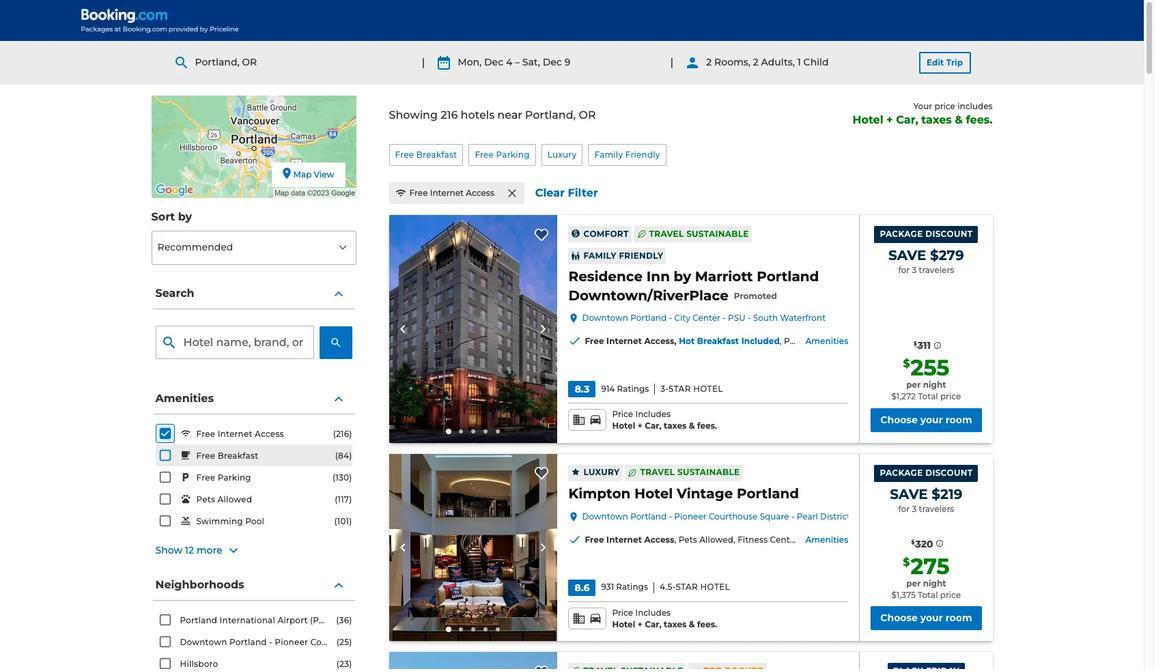 Task type: vqa. For each thing, say whether or not it's contained in the screenshot.


Task type: describe. For each thing, give the bounding box(es) containing it.
go to image #5 image for 275
[[496, 628, 500, 632]]

go to image #2 image for 275
[[459, 628, 463, 632]]

0 horizontal spatial square
[[363, 637, 393, 648]]

accessible
[[965, 336, 1009, 347]]

marriott
[[695, 269, 753, 285]]

car, for 255
[[645, 421, 662, 431]]

room for 255
[[946, 414, 973, 426]]

3-star hotel
[[661, 384, 723, 394]]

0 vertical spatial allowed
[[218, 495, 252, 505]]

275
[[911, 553, 950, 580]]

$219
[[932, 486, 963, 503]]

show
[[155, 545, 182, 557]]

includes
[[958, 101, 993, 111]]

airport
[[278, 616, 308, 626]]

$ 275 per night $1,375 total price
[[892, 553, 961, 600]]

price includes hotel + car, taxes & fees. for 255
[[612, 409, 718, 431]]

total for 275
[[918, 590, 938, 600]]

8.6
[[575, 582, 590, 594]]

discount for 255
[[926, 229, 973, 239]]

edit trip button
[[919, 52, 971, 74]]

map view
[[293, 169, 334, 180]]

residence inn by marriott portland downtown/riverplace - promoted element
[[569, 267, 849, 305]]

per for 275
[[907, 579, 921, 589]]

1 horizontal spatial district
[[821, 512, 851, 522]]

1 vertical spatial family friendly
[[584, 251, 664, 261]]

center,
[[876, 336, 906, 347]]

(84)
[[335, 451, 352, 461]]

allowed,
[[805, 336, 841, 347]]

0 vertical spatial pioneer
[[675, 512, 707, 522]]

sat,
[[523, 56, 540, 68]]

931
[[602, 582, 614, 593]]

travel for 255
[[649, 229, 684, 239]]

your price includes hotel + car, taxes & fees.
[[853, 101, 993, 126]]

0 vertical spatial courthouse
[[709, 512, 758, 522]]

go to image #1 image for 275
[[446, 627, 452, 633]]

free internet access inside button
[[410, 188, 495, 198]]

$ 255 per night $1,272 total price
[[892, 355, 962, 402]]

0 vertical spatial breakfast
[[417, 149, 457, 160]]

residence
[[569, 269, 643, 285]]

0 horizontal spatial pearl
[[401, 637, 423, 648]]

$ for 255
[[903, 357, 910, 370]]

931 ratings
[[602, 582, 648, 593]]

(130)
[[333, 473, 352, 483]]

sustainable for 255
[[687, 229, 749, 239]]

0 vertical spatial family
[[595, 149, 623, 160]]

–
[[515, 56, 520, 68]]

recommended button
[[151, 231, 356, 265]]

kimpton hotel vintage portland
[[569, 486, 800, 502]]

neighborhoods button
[[153, 570, 355, 601]]

0 vertical spatial center
[[693, 313, 721, 323]]

1 vertical spatial luxury
[[584, 468, 620, 478]]

$ 320
[[912, 538, 934, 550]]

mon,
[[458, 56, 482, 68]]

choose your room button for 255
[[871, 408, 982, 432]]

property building image for 255
[[389, 215, 558, 443]]

2 vertical spatial pets
[[679, 535, 698, 545]]

1 horizontal spatial parking
[[496, 149, 530, 160]]

$1,375
[[892, 590, 916, 600]]

0 horizontal spatial luxury
[[548, 149, 577, 160]]

discount for 275
[[926, 468, 973, 478]]

search button
[[153, 279, 355, 309]]

south
[[753, 313, 778, 323]]

vintage
[[677, 486, 733, 502]]

1 vertical spatial center
[[770, 535, 799, 545]]

clear filter
[[536, 187, 598, 199]]

neighborhoods
[[155, 579, 244, 592]]

hotels
[[461, 109, 495, 122]]

downtown/riverplace
[[569, 288, 729, 304]]

taxes inside your price includes hotel + car, taxes & fees.
[[922, 113, 952, 126]]

night for 275
[[924, 579, 947, 589]]

package for 275
[[880, 468, 923, 478]]

view
[[314, 169, 334, 180]]

travel sustainable for 255
[[649, 229, 749, 239]]

search
[[155, 287, 194, 300]]

4.5-
[[660, 582, 676, 593]]

2 horizontal spatial breakfast
[[697, 336, 739, 347]]

0 vertical spatial pearl
[[797, 512, 818, 522]]

pool
[[245, 517, 264, 527]]

your for 275
[[921, 612, 943, 625]]

price for 255
[[941, 391, 962, 402]]

1 vertical spatial pioneer
[[275, 637, 308, 648]]

city
[[675, 313, 691, 323]]

recommended
[[157, 241, 233, 253]]

9
[[565, 56, 571, 68]]

save $279
[[889, 247, 965, 264]]

ratings for 255
[[617, 384, 649, 394]]

smoking
[[1099, 336, 1137, 347]]

price for 255
[[612, 409, 633, 420]]

night for 255
[[924, 380, 947, 390]]

filter
[[568, 187, 598, 199]]

0 horizontal spatial courthouse
[[311, 637, 361, 648]]

downtown portland - city center - psu - south waterfront
[[582, 313, 826, 323]]

car, inside your price includes hotel + car, taxes & fees.
[[896, 113, 919, 126]]

residence inn by marriott portland downtown/riverplace
[[569, 269, 820, 304]]

map
[[293, 169, 312, 180]]

0 vertical spatial portland,
[[195, 56, 240, 68]]

portland international airport (pdx) (36)
[[180, 616, 352, 626]]

255
[[911, 355, 950, 381]]

$ 311
[[914, 340, 931, 352]]

portland inside the residence inn by marriott portland downtown/riverplace
[[757, 269, 820, 285]]

free internet access , pets allowed , fitness center
[[585, 535, 799, 545]]

adults,
[[762, 56, 795, 68]]

| for mon, dec 4 – sat, dec 9
[[422, 56, 425, 69]]

choose your room button for 275
[[871, 607, 982, 631]]

your
[[914, 101, 933, 111]]

mon, dec 4 – sat, dec 9
[[458, 56, 571, 68]]

more
[[197, 545, 222, 557]]

includes for 255
[[636, 409, 671, 420]]

$ for 320
[[912, 539, 915, 546]]

showing 216 hotels near portland, or
[[389, 109, 596, 122]]

0 vertical spatial square
[[760, 512, 790, 522]]

car, for 275
[[645, 619, 662, 630]]

hotel inside your price includes hotel + car, taxes & fees.
[[853, 113, 884, 126]]

0 vertical spatial free breakfast
[[395, 149, 457, 160]]

914 ratings
[[602, 384, 649, 394]]

travel sustainable for 275
[[641, 468, 740, 478]]

& for 275
[[689, 619, 695, 630]]

(pdx)
[[310, 616, 334, 626]]

0 horizontal spatial free internet access
[[196, 429, 284, 439]]

save $219
[[890, 486, 963, 503]]

roo
[[1140, 336, 1155, 347]]

(117)
[[335, 495, 352, 505]]

clear
[[536, 187, 565, 199]]

hot
[[679, 336, 695, 347]]

comfort
[[584, 229, 629, 239]]

$1,272
[[892, 391, 916, 402]]

0 horizontal spatial downtown portland - pioneer courthouse square - pearl district
[[180, 637, 457, 648]]

1 vertical spatial free breakfast
[[196, 451, 259, 461]]

star for 255
[[669, 384, 691, 394]]

0 vertical spatial or
[[242, 56, 257, 68]]

portland down kimpton hotel vintage portland element on the bottom of page
[[631, 512, 667, 522]]

free internet access button
[[389, 183, 525, 204]]

room for 275
[[946, 612, 973, 625]]

3-
[[661, 384, 669, 394]]

price includes hotel + car, taxes & fees. for 275
[[612, 608, 718, 630]]

choose your room for 255
[[881, 414, 973, 426]]

psu
[[728, 313, 746, 323]]

kimpton hotel vintage portland element
[[569, 484, 800, 503]]

sort by
[[151, 210, 192, 223]]

1 horizontal spatial fitness
[[843, 336, 874, 347]]

311
[[918, 340, 931, 352]]

choose your room for 275
[[881, 612, 973, 625]]

fees. for 275
[[698, 619, 718, 630]]

0 vertical spatial downtown portland - pioneer courthouse square - pearl district
[[582, 512, 851, 522]]

child
[[804, 56, 829, 68]]

no
[[1085, 336, 1097, 347]]

go to image #4 image for 255
[[484, 430, 488, 434]]

pets allowed
[[196, 495, 252, 505]]

914
[[602, 384, 615, 394]]

2 vertical spatial downtown
[[180, 637, 227, 648]]

0 horizontal spatial breakfast
[[218, 451, 259, 461]]

1
[[798, 56, 801, 68]]

| for 2 rooms, 2 adults, 1 child
[[671, 56, 674, 69]]

kimpton
[[569, 486, 631, 502]]

internet inside button
[[430, 188, 464, 198]]

downtown for 255
[[582, 313, 629, 323]]

1 2 from the left
[[707, 56, 712, 68]]

1 vertical spatial district
[[426, 637, 457, 648]]

0 horizontal spatial by
[[178, 210, 192, 223]]

package discount for 255
[[880, 229, 973, 239]]



Task type: locate. For each thing, give the bounding box(es) containing it.
for 3 travelers down save $219
[[899, 504, 955, 514]]

for 3 travelers for 275
[[899, 504, 955, 514]]

downtown down kimpton
[[582, 512, 629, 522]]

+
[[887, 113, 893, 126], [638, 421, 643, 431], [638, 619, 643, 630]]

1 3 from the top
[[912, 265, 917, 275]]

1 vertical spatial property building image
[[389, 454, 558, 642]]

portland right vintage
[[737, 486, 800, 502]]

for 3 travelers
[[899, 265, 955, 275], [899, 504, 955, 514]]

sort
[[151, 210, 175, 223]]

travel
[[649, 229, 684, 239], [641, 468, 675, 478]]

price for 275
[[612, 608, 633, 618]]

go to image #5 image
[[496, 430, 500, 434], [496, 628, 500, 632]]

by inside the residence inn by marriott portland downtown/riverplace
[[674, 269, 691, 285]]

1 horizontal spatial breakfast
[[417, 149, 457, 160]]

+ for 255
[[638, 421, 643, 431]]

car, down 3-
[[645, 421, 662, 431]]

3
[[912, 265, 917, 275], [912, 504, 917, 514]]

access
[[466, 188, 495, 198], [645, 336, 675, 347], [255, 429, 284, 439], [645, 535, 675, 545]]

1 vertical spatial your
[[921, 612, 943, 625]]

room down $ 275 per night $1,375 total price
[[946, 612, 973, 625]]

$ inside $ 320
[[912, 539, 915, 546]]

$279
[[931, 247, 965, 264]]

1 night from the top
[[924, 380, 947, 390]]

0 vertical spatial go to image #3 image
[[471, 430, 476, 434]]

0 vertical spatial taxes
[[922, 113, 952, 126]]

for for 255
[[899, 265, 910, 275]]

0 vertical spatial includes
[[636, 409, 671, 420]]

2 choose your room from the top
[[881, 612, 973, 625]]

car, down 4.5-
[[645, 619, 662, 630]]

1 vertical spatial go to image #1 image
[[446, 627, 452, 633]]

1 horizontal spatial downtown portland - pioneer courthouse square - pearl district
[[582, 512, 851, 522]]

price down 914 ratings
[[612, 409, 633, 420]]

2 vertical spatial +
[[638, 619, 643, 630]]

2 left the adults,
[[753, 56, 759, 68]]

0 horizontal spatial allowed
[[218, 495, 252, 505]]

swimming
[[196, 517, 243, 527]]

0 horizontal spatial fitness
[[738, 535, 768, 545]]

discount up the $219
[[926, 468, 973, 478]]

downtown for 275
[[582, 512, 629, 522]]

$ left the 311
[[914, 340, 917, 347]]

free parking up 'pets allowed'
[[196, 473, 251, 483]]

1 horizontal spatial luxury
[[584, 468, 620, 478]]

taxes down 4.5-
[[664, 619, 687, 630]]

1 go to image #4 image from the top
[[484, 430, 488, 434]]

4.5-star hotel
[[660, 582, 730, 593]]

taxes down 3-
[[664, 421, 687, 431]]

amenities inside dropdown button
[[155, 392, 214, 405]]

2 vertical spatial car,
[[645, 619, 662, 630]]

1 vertical spatial friendly
[[619, 251, 664, 261]]

showing
[[389, 109, 438, 122]]

breakfast down 216
[[417, 149, 457, 160]]

1 vertical spatial total
[[918, 590, 938, 600]]

0 horizontal spatial pioneer
[[275, 637, 308, 648]]

booking.com packages image
[[80, 8, 240, 33]]

1 vertical spatial go to image #4 image
[[484, 628, 488, 632]]

access inside free internet access button
[[466, 188, 495, 198]]

1 vertical spatial free parking
[[196, 473, 251, 483]]

for 3 travelers for 255
[[899, 265, 955, 275]]

amenities
[[806, 336, 849, 347], [155, 392, 214, 405], [806, 535, 849, 545]]

1 vertical spatial includes
[[636, 608, 671, 618]]

0 vertical spatial fees.
[[966, 113, 993, 126]]

0 vertical spatial night
[[924, 380, 947, 390]]

1 horizontal spatial dec
[[543, 56, 562, 68]]

$ left 320
[[912, 539, 915, 546]]

1 vertical spatial courthouse
[[311, 637, 361, 648]]

luxury up clear filter
[[548, 149, 577, 160]]

night inside $ 275 per night $1,375 total price
[[924, 579, 947, 589]]

per up $1,272 in the bottom right of the page
[[907, 380, 921, 390]]

pets
[[784, 336, 803, 347], [196, 495, 215, 505], [679, 535, 698, 545]]

travel sustainable up kimpton hotel vintage portland
[[641, 468, 740, 478]]

1 vertical spatial package discount
[[880, 468, 973, 478]]

center
[[693, 313, 721, 323], [770, 535, 799, 545]]

go to image #3 image
[[471, 430, 476, 434], [471, 628, 476, 632]]

0 vertical spatial downtown
[[582, 313, 629, 323]]

total inside $ 255 per night $1,272 total price
[[918, 391, 939, 402]]

1 photo carousel region from the top
[[389, 215, 558, 443]]

0 vertical spatial sustainable
[[687, 229, 749, 239]]

1 vertical spatial choose your room
[[881, 612, 973, 625]]

hotel
[[853, 113, 884, 126], [694, 384, 723, 394], [612, 421, 636, 431], [635, 486, 673, 502], [701, 582, 730, 593], [612, 619, 636, 630]]

2 per from the top
[[907, 579, 921, 589]]

car,
[[896, 113, 919, 126], [645, 421, 662, 431], [645, 619, 662, 630]]

3 photo carousel region from the top
[[389, 653, 558, 670]]

2 vertical spatial photo carousel region
[[389, 653, 558, 670]]

0 vertical spatial car,
[[896, 113, 919, 126]]

2 go to image #3 image from the top
[[471, 628, 476, 632]]

2 night from the top
[[924, 579, 947, 589]]

photo carousel region
[[389, 215, 558, 443], [389, 454, 558, 642], [389, 653, 558, 670]]

for for 275
[[899, 504, 910, 514]]

travelers down save $279
[[919, 265, 955, 275]]

fees. inside your price includes hotel + car, taxes & fees.
[[966, 113, 993, 126]]

luxury up kimpton
[[584, 468, 620, 478]]

breakfast down downtown portland - city center - psu - south waterfront
[[697, 336, 739, 347]]

$ left 275
[[903, 556, 910, 569]]

save
[[889, 247, 927, 264], [890, 486, 928, 503]]

clear filter button
[[530, 186, 604, 207]]

portland
[[757, 269, 820, 285], [631, 313, 667, 323], [737, 486, 800, 502], [631, 512, 667, 522], [180, 616, 217, 626], [230, 637, 267, 648]]

package
[[880, 229, 923, 239], [880, 468, 923, 478]]

& inside your price includes hotel + car, taxes & fees.
[[955, 113, 963, 126]]

2 left rooms,
[[707, 56, 712, 68]]

price down 931 ratings
[[612, 608, 633, 618]]

night inside $ 255 per night $1,272 total price
[[924, 380, 947, 390]]

2 photo carousel region from the top
[[389, 454, 558, 642]]

4
[[506, 56, 513, 68]]

price inside $ 255 per night $1,272 total price
[[941, 391, 962, 402]]

1 vertical spatial choose your room button
[[871, 607, 982, 631]]

portland down downtown/riverplace on the top of page
[[631, 313, 667, 323]]

1 go to image #2 image from the top
[[459, 430, 463, 434]]

total inside $ 275 per night $1,375 total price
[[918, 590, 938, 600]]

1 vertical spatial for 3 travelers
[[899, 504, 955, 514]]

package up save $219
[[880, 468, 923, 478]]

rooms,
[[715, 56, 751, 68]]

includes down 4.5-
[[636, 608, 671, 618]]

pioneer down the airport
[[275, 637, 308, 648]]

save left the $219
[[890, 486, 928, 503]]

package discount for 275
[[880, 468, 973, 478]]

total right $1,272 in the bottom right of the page
[[918, 391, 939, 402]]

night down the 311
[[924, 380, 947, 390]]

1 go to image #5 image from the top
[[496, 430, 500, 434]]

0 vertical spatial travelers
[[919, 265, 955, 275]]

0 vertical spatial photo carousel region
[[389, 215, 558, 443]]

12
[[185, 545, 194, 557]]

2 for 3 travelers from the top
[[899, 504, 955, 514]]

2 vertical spatial fees.
[[698, 619, 718, 630]]

$ for 311
[[914, 340, 917, 347]]

travelers for 275
[[919, 504, 955, 514]]

2 your from the top
[[921, 612, 943, 625]]

1 property building image from the top
[[389, 215, 558, 443]]

1 vertical spatial night
[[924, 579, 947, 589]]

0 horizontal spatial pets
[[196, 495, 215, 505]]

property building image for 275
[[389, 454, 558, 642]]

2 dec from the left
[[543, 56, 562, 68]]

1 room from the top
[[946, 414, 973, 426]]

2 discount from the top
[[926, 468, 973, 478]]

0 vertical spatial by
[[178, 210, 192, 223]]

$ left 255
[[903, 357, 910, 370]]

0 horizontal spatial dec
[[484, 56, 504, 68]]

1 vertical spatial pets
[[196, 495, 215, 505]]

travel up inn on the right of the page
[[649, 229, 684, 239]]

free inside button
[[410, 188, 428, 198]]

1 total from the top
[[918, 391, 939, 402]]

(101)
[[334, 517, 352, 527]]

portland down neighborhoods
[[180, 616, 217, 626]]

2 total from the top
[[918, 590, 938, 600]]

3 for 275
[[912, 504, 917, 514]]

price down 255
[[941, 391, 962, 402]]

2 go to image #1 image from the top
[[446, 627, 452, 633]]

& for 255
[[689, 421, 695, 431]]

go to image #1 image
[[446, 429, 452, 434], [446, 627, 452, 633]]

courthouse down vintage
[[709, 512, 758, 522]]

1 vertical spatial travelers
[[919, 504, 955, 514]]

go to image #4 image for 275
[[484, 628, 488, 632]]

1 package from the top
[[880, 229, 923, 239]]

travel for 275
[[641, 468, 675, 478]]

price includes hotel + car, taxes & fees. down 3-
[[612, 409, 718, 431]]

portland up waterfront
[[757, 269, 820, 285]]

3 for 255
[[912, 265, 917, 275]]

1 per from the top
[[907, 380, 921, 390]]

price inside your price includes hotel + car, taxes & fees.
[[935, 101, 956, 111]]

0 horizontal spatial parking
[[218, 473, 251, 483]]

photo carousel region for 275
[[389, 454, 558, 642]]

choose down $1,375
[[881, 612, 918, 625]]

photo carousel region for 255
[[389, 215, 558, 443]]

0 vertical spatial price
[[612, 409, 633, 420]]

package discount up save $219
[[880, 468, 973, 478]]

family friendly
[[595, 149, 661, 160], [584, 251, 664, 261]]

0 vertical spatial go to image #2 image
[[459, 430, 463, 434]]

choose for 275
[[881, 612, 918, 625]]

downtown
[[582, 313, 629, 323], [582, 512, 629, 522], [180, 637, 227, 648]]

1 | from the left
[[422, 56, 425, 69]]

choose your room
[[881, 414, 973, 426], [881, 612, 973, 625]]

portland,
[[195, 56, 240, 68], [525, 109, 576, 122]]

0 vertical spatial for
[[899, 265, 910, 275]]

0 vertical spatial +
[[887, 113, 893, 126]]

2 vertical spatial taxes
[[664, 619, 687, 630]]

amenities for 255
[[806, 336, 849, 347]]

2 package discount from the top
[[880, 468, 973, 478]]

1 vertical spatial star
[[676, 582, 698, 593]]

2 vertical spatial price
[[941, 590, 961, 600]]

0 vertical spatial ratings
[[617, 384, 649, 394]]

0 vertical spatial free internet access
[[410, 188, 495, 198]]

price inside $ 275 per night $1,375 total price
[[941, 590, 961, 600]]

price right your
[[935, 101, 956, 111]]

free breakfast down showing
[[395, 149, 457, 160]]

1 your from the top
[[921, 414, 943, 426]]

0 vertical spatial 3
[[912, 265, 917, 275]]

spa,
[[945, 336, 963, 347]]

choose your room button down $1,272 in the bottom right of the page
[[871, 408, 982, 432]]

package up save $279
[[880, 229, 923, 239]]

2 choose from the top
[[881, 612, 918, 625]]

1 choose your room from the top
[[881, 414, 973, 426]]

your down $ 275 per night $1,375 total price
[[921, 612, 943, 625]]

& down "3-star hotel" at the bottom of the page
[[689, 421, 695, 431]]

kitchen,
[[908, 336, 943, 347]]

family up filter
[[595, 149, 623, 160]]

1 vertical spatial ratings
[[616, 582, 648, 593]]

for 3 travelers down save $279
[[899, 265, 955, 275]]

1 dec from the left
[[484, 56, 504, 68]]

1 price from the top
[[612, 409, 633, 420]]

go to image #2 image for 255
[[459, 430, 463, 434]]

discount up "$279"
[[926, 229, 973, 239]]

1 vertical spatial family
[[584, 251, 617, 261]]

0 vertical spatial district
[[821, 512, 851, 522]]

1 vertical spatial pearl
[[401, 637, 423, 648]]

inn
[[647, 269, 670, 285]]

by right sort
[[178, 210, 192, 223]]

choose your room down $1,272 in the bottom right of the page
[[881, 414, 973, 426]]

1 vertical spatial amenities
[[155, 392, 214, 405]]

choose your room down $1,375
[[881, 612, 973, 625]]

1 vertical spatial portland,
[[525, 109, 576, 122]]

1 package discount from the top
[[880, 229, 973, 239]]

pioneer up the free internet access , pets allowed , fitness center
[[675, 512, 707, 522]]

show 12 more button
[[155, 543, 352, 560]]

0 vertical spatial choose your room button
[[871, 408, 982, 432]]

1 includes from the top
[[636, 409, 671, 420]]

pets up swimming
[[196, 495, 215, 505]]

night down 320
[[924, 579, 947, 589]]

0 vertical spatial fitness
[[843, 336, 874, 347]]

pets down waterfront
[[784, 336, 803, 347]]

rooms/facilities,
[[1012, 336, 1083, 347]]

room down $ 255 per night $1,272 total price
[[946, 414, 973, 426]]

0 vertical spatial travel
[[649, 229, 684, 239]]

1 travelers from the top
[[919, 265, 955, 275]]

waterfront
[[780, 313, 826, 323]]

1 choose from the top
[[881, 414, 918, 426]]

amenities button
[[153, 384, 355, 415]]

1 vertical spatial for
[[899, 504, 910, 514]]

0 horizontal spatial or
[[242, 56, 257, 68]]

| left mon,
[[422, 56, 425, 69]]

ratings right the 914
[[617, 384, 649, 394]]

go to image #3 image for 275
[[471, 628, 476, 632]]

package discount up save $279
[[880, 229, 973, 239]]

travel up kimpton hotel vintage portland
[[641, 468, 675, 478]]

0 vertical spatial room
[[946, 414, 973, 426]]

1 vertical spatial allowed
[[700, 535, 734, 545]]

0 vertical spatial go to image #5 image
[[496, 430, 500, 434]]

ratings for 275
[[616, 582, 648, 593]]

0 horizontal spatial free parking
[[196, 473, 251, 483]]

1 for from the top
[[899, 265, 910, 275]]

travel sustainable
[[649, 229, 749, 239], [641, 468, 740, 478]]

swimming pool
[[196, 517, 264, 527]]

1 price includes hotel + car, taxes & fees. from the top
[[612, 409, 718, 431]]

per inside $ 275 per night $1,375 total price
[[907, 579, 921, 589]]

+ for 275
[[638, 619, 643, 630]]

per
[[907, 380, 921, 390], [907, 579, 921, 589]]

1 for 3 travelers from the top
[[899, 265, 955, 275]]

1 horizontal spatial pets
[[679, 535, 698, 545]]

fees.
[[966, 113, 993, 126], [698, 421, 718, 431], [698, 619, 718, 630]]

Hotel name, brand, or keyword text field
[[155, 326, 314, 359]]

2 travelers from the top
[[919, 504, 955, 514]]

travelers for 255
[[919, 265, 955, 275]]

ratings
[[617, 384, 649, 394], [616, 582, 648, 593]]

travelers down save $219
[[919, 504, 955, 514]]

1 horizontal spatial or
[[579, 109, 596, 122]]

pioneer
[[675, 512, 707, 522], [275, 637, 308, 648]]

downtown down 'residence'
[[582, 313, 629, 323]]

go to image #2 image
[[459, 430, 463, 434], [459, 628, 463, 632]]

free
[[395, 149, 414, 160], [475, 149, 494, 160], [410, 188, 428, 198], [585, 336, 604, 347], [196, 429, 215, 439], [196, 451, 215, 461], [196, 473, 215, 483], [585, 535, 604, 545]]

go to image #4 image
[[484, 430, 488, 434], [484, 628, 488, 632]]

save for 275
[[890, 486, 928, 503]]

1 horizontal spatial portland,
[[525, 109, 576, 122]]

1 vertical spatial choose
[[881, 612, 918, 625]]

total for 255
[[918, 391, 939, 402]]

3 down save $279
[[912, 265, 917, 275]]

2 choose your room button from the top
[[871, 607, 982, 631]]

friendly
[[626, 149, 661, 160], [619, 251, 664, 261]]

trip
[[947, 57, 963, 68]]

taxes
[[922, 113, 952, 126], [664, 421, 687, 431], [664, 619, 687, 630]]

star
[[669, 384, 691, 394], [676, 582, 698, 593]]

free parking
[[475, 149, 530, 160], [196, 473, 251, 483]]

1 vertical spatial fitness
[[738, 535, 768, 545]]

$ inside $ 275 per night $1,375 total price
[[903, 556, 910, 569]]

sustainable for 275
[[678, 468, 740, 478]]

(216)
[[333, 429, 352, 439]]

allowed down vintage
[[700, 535, 734, 545]]

fees. down the includes
[[966, 113, 993, 126]]

2 price includes hotel + car, taxes & fees. from the top
[[612, 608, 718, 630]]

2 | from the left
[[671, 56, 674, 69]]

international
[[220, 616, 275, 626]]

total right $1,375
[[918, 590, 938, 600]]

-
[[669, 313, 672, 323], [723, 313, 726, 323], [748, 313, 751, 323], [669, 512, 672, 522], [792, 512, 795, 522], [269, 637, 273, 648], [396, 637, 399, 648]]

2 room from the top
[[946, 612, 973, 625]]

& down '4.5-star hotel'
[[689, 619, 695, 630]]

1 vertical spatial package
[[880, 468, 923, 478]]

8.3
[[575, 383, 590, 396]]

216
[[441, 109, 458, 122]]

1 go to image #3 image from the top
[[471, 430, 476, 434]]

2 horizontal spatial pets
[[784, 336, 803, 347]]

discount
[[926, 229, 973, 239], [926, 468, 973, 478]]

breakfast up 'pets allowed'
[[218, 451, 259, 461]]

portland down international
[[230, 637, 267, 648]]

for down save $279
[[899, 265, 910, 275]]

allowed up the swimming pool on the bottom left of the page
[[218, 495, 252, 505]]

1 vertical spatial 3
[[912, 504, 917, 514]]

+ inside your price includes hotel + car, taxes & fees.
[[887, 113, 893, 126]]

(25)
[[337, 637, 352, 648]]

star for 275
[[676, 582, 698, 593]]

package for 255
[[880, 229, 923, 239]]

sustainable up vintage
[[678, 468, 740, 478]]

0 vertical spatial total
[[918, 391, 939, 402]]

price down 275
[[941, 590, 961, 600]]

3 down save $219
[[912, 504, 917, 514]]

includes
[[636, 409, 671, 420], [636, 608, 671, 618]]

taxes down your
[[922, 113, 952, 126]]

$ inside $ 255 per night $1,272 total price
[[903, 357, 910, 370]]

downtown down international
[[180, 637, 227, 648]]

travelers
[[919, 265, 955, 275], [919, 504, 955, 514]]

2 go to image #4 image from the top
[[484, 628, 488, 632]]

pearl
[[797, 512, 818, 522], [401, 637, 423, 648]]

$ for 275
[[903, 556, 910, 569]]

included
[[742, 336, 780, 347]]

family
[[595, 149, 623, 160], [584, 251, 617, 261]]

amenities for 275
[[806, 535, 849, 545]]

choose for 255
[[881, 414, 918, 426]]

parking down near
[[496, 149, 530, 160]]

1 discount from the top
[[926, 229, 973, 239]]

per inside $ 255 per night $1,272 total price
[[907, 380, 921, 390]]

1 vertical spatial room
[[946, 612, 973, 625]]

| left rooms,
[[671, 56, 674, 69]]

go to image #1 image for 255
[[446, 429, 452, 434]]

1 horizontal spatial square
[[760, 512, 790, 522]]

$ inside $ 311
[[914, 340, 917, 347]]

go to image #5 image for 255
[[496, 430, 500, 434]]

0 vertical spatial &
[[955, 113, 963, 126]]

family friendly up 'residence'
[[584, 251, 664, 261]]

for down save $219
[[899, 504, 910, 514]]

dec
[[484, 56, 504, 68], [543, 56, 562, 68]]

0 vertical spatial family friendly
[[595, 149, 661, 160]]

& down the includes
[[955, 113, 963, 126]]

2 includes from the top
[[636, 608, 671, 618]]

0 horizontal spatial 2
[[707, 56, 712, 68]]

breakfast
[[417, 149, 457, 160], [697, 336, 739, 347], [218, 451, 259, 461]]

2 2 from the left
[[753, 56, 759, 68]]

2 3 from the top
[[912, 504, 917, 514]]

portland, or
[[195, 56, 257, 68]]

320
[[916, 538, 934, 550]]

by right inn on the right of the page
[[674, 269, 691, 285]]

0 horizontal spatial free breakfast
[[196, 451, 259, 461]]

property building image
[[389, 215, 558, 443], [389, 454, 558, 642]]

1 horizontal spatial courthouse
[[709, 512, 758, 522]]

go to image #3 image for 255
[[471, 430, 476, 434]]

fees. down "3-star hotel" at the bottom of the page
[[698, 421, 718, 431]]

2 go to image #2 image from the top
[[459, 628, 463, 632]]

free internet access
[[410, 188, 495, 198], [196, 429, 284, 439]]

taxes for 275
[[664, 619, 687, 630]]

save for 255
[[889, 247, 927, 264]]

courthouse down (36)
[[311, 637, 361, 648]]

0 vertical spatial friendly
[[626, 149, 661, 160]]

2 property building image from the top
[[389, 454, 558, 642]]

2 rooms, 2 adults, 1 child
[[707, 56, 829, 68]]

per for 255
[[907, 380, 921, 390]]

(36)
[[336, 616, 352, 626]]

1 horizontal spatial free parking
[[475, 149, 530, 160]]

free parking down near
[[475, 149, 530, 160]]

ratings right the 931
[[616, 582, 648, 593]]

price for 275
[[941, 590, 961, 600]]

dec left 4
[[484, 56, 504, 68]]

downtown portland - pioneer courthouse square - pearl district down vintage
[[582, 512, 851, 522]]

|
[[422, 56, 425, 69], [671, 56, 674, 69]]

save left "$279"
[[889, 247, 927, 264]]

your for 255
[[921, 414, 943, 426]]

taxes for 255
[[664, 421, 687, 431]]

travel sustainable up marriott
[[649, 229, 749, 239]]

free breakfast up 'pets allowed'
[[196, 451, 259, 461]]

1 vertical spatial by
[[674, 269, 691, 285]]

your down $ 255 per night $1,272 total price
[[921, 414, 943, 426]]

sustainable up marriott
[[687, 229, 749, 239]]

family friendly up filter
[[595, 149, 661, 160]]

for
[[899, 265, 910, 275], [899, 504, 910, 514]]

car, down your
[[896, 113, 919, 126]]

or
[[242, 56, 257, 68], [579, 109, 596, 122]]

1 choose your room button from the top
[[871, 408, 982, 432]]

includes for 275
[[636, 608, 671, 618]]

star down hot
[[669, 384, 691, 394]]

0 vertical spatial package discount
[[880, 229, 973, 239]]

fees. for 255
[[698, 421, 718, 431]]

dec left 9
[[543, 56, 562, 68]]

2 go to image #5 image from the top
[[496, 628, 500, 632]]

square
[[760, 512, 790, 522], [363, 637, 393, 648]]

choose
[[881, 414, 918, 426], [881, 612, 918, 625]]

district
[[821, 512, 851, 522], [426, 637, 457, 648]]

2 for from the top
[[899, 504, 910, 514]]

2 package from the top
[[880, 468, 923, 478]]

sustainable
[[687, 229, 749, 239], [678, 468, 740, 478]]

0 vertical spatial choose your room
[[881, 414, 973, 426]]

2 price from the top
[[612, 608, 633, 618]]

downtown portland - pioneer courthouse square - pearl district down (pdx)
[[180, 637, 457, 648]]

1 go to image #1 image from the top
[[446, 429, 452, 434]]

1 horizontal spatial |
[[671, 56, 674, 69]]



